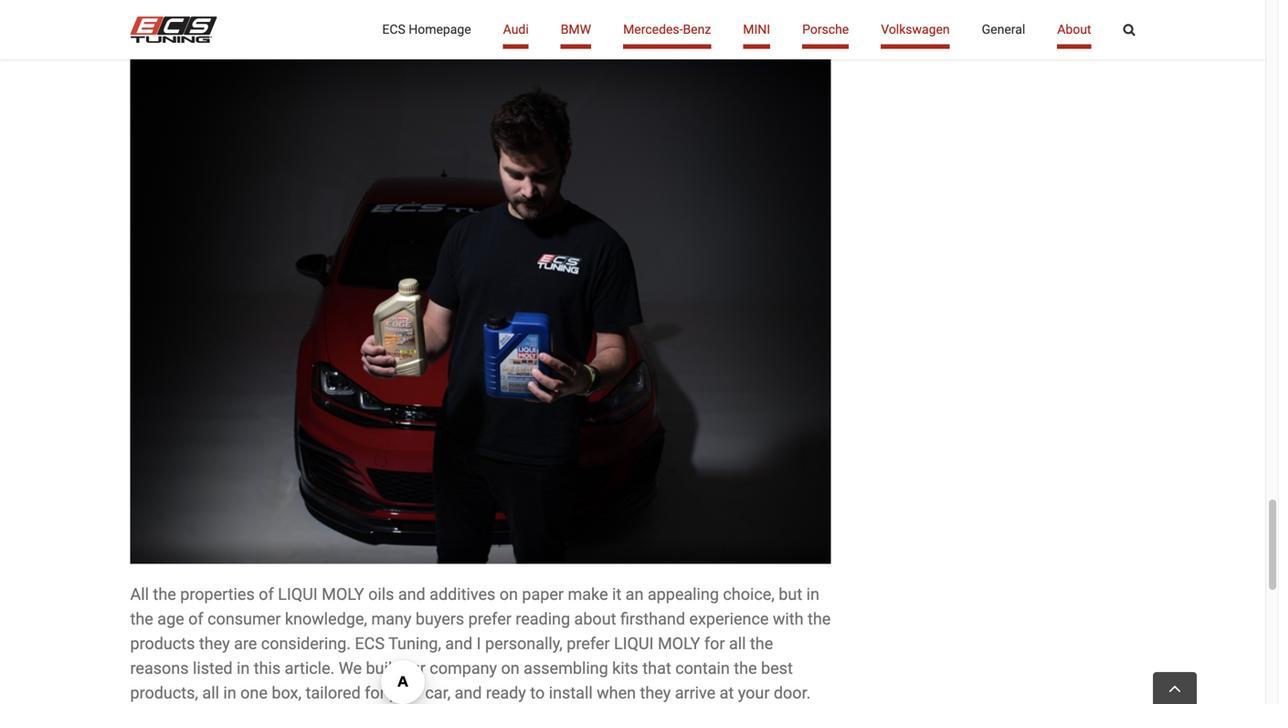 Task type: vqa. For each thing, say whether or not it's contained in the screenshot.
the Hello
no



Task type: describe. For each thing, give the bounding box(es) containing it.
the down all
[[130, 610, 153, 629]]

volkswagen link
[[882, 0, 951, 59]]

with
[[773, 610, 804, 629]]

listed
[[193, 660, 233, 679]]

assembling
[[524, 660, 609, 679]]

we
[[339, 660, 362, 679]]

it
[[613, 586, 622, 605]]

additives
[[430, 586, 496, 605]]

tuning,
[[389, 635, 441, 654]]

oils
[[369, 586, 394, 605]]

experience
[[690, 610, 769, 629]]

mercedes-
[[624, 22, 683, 37]]

box,
[[272, 684, 302, 704]]

1 vertical spatial on
[[501, 660, 520, 679]]

mini
[[744, 22, 771, 37]]

all
[[130, 586, 149, 605]]

0 vertical spatial of
[[259, 586, 274, 605]]

an
[[626, 586, 644, 605]]

bmw link
[[561, 0, 592, 59]]

to
[[531, 684, 545, 704]]

products
[[130, 635, 195, 654]]

ecs inside ecs homepage "link"
[[383, 22, 406, 37]]

1 horizontal spatial they
[[640, 684, 671, 704]]

audi
[[503, 22, 529, 37]]

company
[[430, 660, 497, 679]]

1 horizontal spatial all
[[730, 635, 746, 654]]

mercedes-benz link
[[624, 0, 712, 59]]

1 vertical spatial moly
[[658, 635, 701, 654]]

all the properties of liqui moly oils and additives on paper make it an appealing choice, but in the age of consumer knowledge, many buyers prefer reading about firsthand experience with the products they are considering. ecs tuning, and i personally, prefer liqui moly for all the reasons listed in this article. we built our company on assembling kits that contain the best products, all in one box, tailored for your car, and ready to install when they arrive at your d
[[130, 586, 831, 705]]

audi link
[[503, 0, 529, 59]]

the right 'with'
[[808, 610, 831, 629]]

built
[[366, 660, 398, 679]]

at
[[720, 684, 734, 704]]

0 horizontal spatial prefer
[[469, 610, 512, 629]]

bmw
[[561, 22, 592, 37]]

about
[[575, 610, 617, 629]]

ecs inside the all the properties of liqui moly oils and additives on paper make it an appealing choice, but in the age of consumer knowledge, many buyers prefer reading about firsthand experience with the products they are considering. ecs tuning, and i personally, prefer liqui moly for all the reasons listed in this article. we built our company on assembling kits that contain the best products, all in one box, tailored for your car, and ready to install when they arrive at your d
[[355, 635, 385, 654]]

considering.
[[261, 635, 351, 654]]

but
[[779, 586, 803, 605]]

paper
[[522, 586, 564, 605]]

best
[[762, 660, 793, 679]]

2 your from the left
[[739, 684, 770, 704]]

article.
[[285, 660, 335, 679]]

about
[[1058, 22, 1092, 37]]

volkswagen
[[882, 22, 951, 37]]

general link
[[983, 0, 1026, 59]]

1 your from the left
[[390, 684, 421, 704]]

1 horizontal spatial for
[[705, 635, 725, 654]]

arrive
[[675, 684, 716, 704]]

i
[[477, 635, 481, 654]]

1 horizontal spatial prefer
[[567, 635, 610, 654]]

install
[[549, 684, 593, 704]]

age
[[158, 610, 184, 629]]



Task type: locate. For each thing, give the bounding box(es) containing it.
all
[[730, 635, 746, 654], [202, 684, 219, 704]]

0 vertical spatial they
[[199, 635, 230, 654]]

personally,
[[485, 635, 563, 654]]

your down our
[[390, 684, 421, 704]]

reading
[[516, 610, 571, 629]]

1 horizontal spatial moly
[[658, 635, 701, 654]]

1 horizontal spatial of
[[259, 586, 274, 605]]

0 horizontal spatial for
[[365, 684, 386, 704]]

0 vertical spatial all
[[730, 635, 746, 654]]

the up best
[[751, 635, 774, 654]]

0 vertical spatial prefer
[[469, 610, 512, 629]]

0 vertical spatial in
[[807, 586, 820, 605]]

reasons
[[130, 660, 189, 679]]

0 vertical spatial for
[[705, 635, 725, 654]]

of
[[259, 586, 274, 605], [188, 610, 204, 629]]

your right at
[[739, 684, 770, 704]]

choice,
[[724, 586, 775, 605]]

contain
[[676, 660, 730, 679]]

1 horizontal spatial liqui
[[614, 635, 654, 654]]

prefer
[[469, 610, 512, 629], [567, 635, 610, 654]]

homepage
[[409, 22, 471, 37]]

and right oils
[[398, 586, 426, 605]]

liqui
[[278, 586, 318, 605], [614, 635, 654, 654]]

about link
[[1058, 0, 1092, 59]]

prefer up i at bottom
[[469, 610, 512, 629]]

0 vertical spatial liqui
[[278, 586, 318, 605]]

prefer down about
[[567, 635, 610, 654]]

2 vertical spatial and
[[455, 684, 482, 704]]

ecs left homepage on the top of the page
[[383, 22, 406, 37]]

mini link
[[744, 0, 771, 59]]

in
[[807, 586, 820, 605], [237, 660, 250, 679], [223, 684, 237, 704]]

on
[[500, 586, 518, 605], [501, 660, 520, 679]]

your
[[390, 684, 421, 704], [739, 684, 770, 704]]

ecs homepage
[[383, 22, 471, 37]]

0 vertical spatial moly
[[322, 586, 364, 605]]

on up ready
[[501, 660, 520, 679]]

moly up that
[[658, 635, 701, 654]]

moly
[[322, 586, 364, 605], [658, 635, 701, 654]]

0 horizontal spatial liqui
[[278, 586, 318, 605]]

of up consumer
[[259, 586, 274, 605]]

1 horizontal spatial in
[[237, 660, 250, 679]]

one
[[241, 684, 268, 704]]

the right all
[[153, 586, 176, 605]]

1 vertical spatial liqui
[[614, 635, 654, 654]]

many
[[372, 610, 412, 629]]

1 vertical spatial prefer
[[567, 635, 610, 654]]

for down the built
[[365, 684, 386, 704]]

on left paper
[[500, 586, 518, 605]]

and
[[398, 586, 426, 605], [446, 635, 473, 654], [455, 684, 482, 704]]

when
[[597, 684, 636, 704]]

make
[[568, 586, 608, 605]]

0 vertical spatial and
[[398, 586, 426, 605]]

1 vertical spatial for
[[365, 684, 386, 704]]

in right 'but'
[[807, 586, 820, 605]]

1 vertical spatial ecs
[[355, 635, 385, 654]]

appealing
[[648, 586, 719, 605]]

porsche
[[803, 22, 850, 37]]

they down that
[[640, 684, 671, 704]]

car,
[[425, 684, 451, 704]]

0 horizontal spatial your
[[390, 684, 421, 704]]

they
[[199, 635, 230, 654], [640, 684, 671, 704]]

0 horizontal spatial moly
[[322, 586, 364, 605]]

1 vertical spatial and
[[446, 635, 473, 654]]

the
[[153, 586, 176, 605], [130, 610, 153, 629], [808, 610, 831, 629], [751, 635, 774, 654], [734, 660, 758, 679]]

1 vertical spatial they
[[640, 684, 671, 704]]

general
[[983, 22, 1026, 37]]

moly up the knowledge,
[[322, 586, 364, 605]]

0 vertical spatial on
[[500, 586, 518, 605]]

all down experience
[[730, 635, 746, 654]]

1 horizontal spatial your
[[739, 684, 770, 704]]

ecs homepage link
[[383, 0, 471, 59]]

consumer
[[208, 610, 281, 629]]

tailored
[[306, 684, 361, 704]]

are
[[234, 635, 257, 654]]

of right age
[[188, 610, 204, 629]]

1 vertical spatial all
[[202, 684, 219, 704]]

and left i at bottom
[[446, 635, 473, 654]]

firsthand
[[621, 610, 686, 629]]

knowledge,
[[285, 610, 367, 629]]

0 horizontal spatial of
[[188, 610, 204, 629]]

they up listed
[[199, 635, 230, 654]]

that
[[643, 660, 672, 679]]

0 vertical spatial ecs
[[383, 22, 406, 37]]

all down listed
[[202, 684, 219, 704]]

the up at
[[734, 660, 758, 679]]

benz
[[683, 22, 712, 37]]

2 vertical spatial in
[[223, 684, 237, 704]]

ecs
[[383, 22, 406, 37], [355, 635, 385, 654]]

our
[[402, 660, 426, 679]]

in left one
[[223, 684, 237, 704]]

this
[[254, 660, 281, 679]]

products,
[[130, 684, 198, 704]]

properties
[[180, 586, 255, 605]]

liqui up kits
[[614, 635, 654, 654]]

0 horizontal spatial they
[[199, 635, 230, 654]]

mercedes-benz
[[624, 22, 712, 37]]

and down company
[[455, 684, 482, 704]]

for
[[705, 635, 725, 654], [365, 684, 386, 704]]

kits
[[613, 660, 639, 679]]

in left this
[[237, 660, 250, 679]]

ecs up the built
[[355, 635, 385, 654]]

1 vertical spatial in
[[237, 660, 250, 679]]

liqui up the knowledge,
[[278, 586, 318, 605]]

ecs tuning logo image
[[130, 16, 217, 43]]

for up contain
[[705, 635, 725, 654]]

2 horizontal spatial in
[[807, 586, 820, 605]]

porsche link
[[803, 0, 850, 59]]

0 horizontal spatial all
[[202, 684, 219, 704]]

ready
[[486, 684, 526, 704]]

0 horizontal spatial in
[[223, 684, 237, 704]]

buyers
[[416, 610, 465, 629]]

1 vertical spatial of
[[188, 610, 204, 629]]



